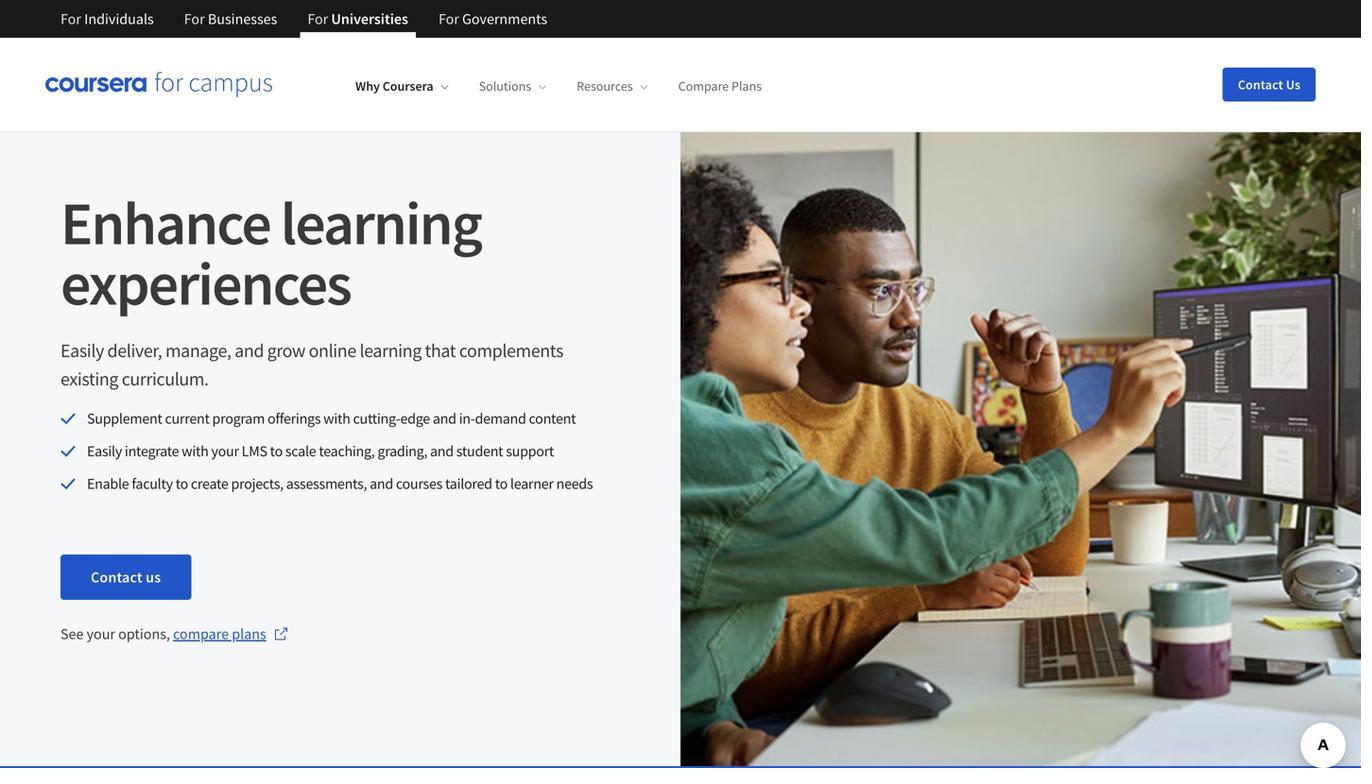 Task type: vqa. For each thing, say whether or not it's contained in the screenshot.
grading,
yes



Task type: locate. For each thing, give the bounding box(es) containing it.
compare plans link
[[173, 623, 289, 646]]

for left individuals
[[61, 9, 81, 28]]

plans
[[732, 78, 762, 95]]

why
[[356, 78, 380, 95]]

2 for from the left
[[184, 9, 205, 28]]

grow
[[267, 339, 305, 363]]

with
[[324, 409, 350, 428], [182, 442, 209, 461]]

integrate
[[125, 442, 179, 461]]

for universities
[[308, 9, 408, 28]]

contact inside contact us button
[[1238, 76, 1284, 93]]

existing
[[61, 367, 118, 391]]

contact left us
[[1238, 76, 1284, 93]]

enhance
[[61, 185, 270, 261]]

and left student
[[430, 442, 454, 461]]

0 vertical spatial easily
[[61, 339, 104, 363]]

with up teaching, at the left bottom of the page
[[324, 409, 350, 428]]

supplement
[[87, 409, 162, 428]]

1 vertical spatial contact
[[91, 568, 143, 587]]

compare
[[173, 625, 229, 644]]

your right see
[[87, 625, 115, 644]]

create
[[191, 474, 228, 493]]

easily up existing
[[61, 339, 104, 363]]

us
[[146, 568, 161, 587]]

1 horizontal spatial with
[[324, 409, 350, 428]]

compare plans link
[[679, 78, 762, 95]]

to left "create"
[[176, 474, 188, 493]]

contact
[[1238, 76, 1284, 93], [91, 568, 143, 587]]

easily
[[61, 339, 104, 363], [87, 442, 122, 461]]

for
[[61, 9, 81, 28], [184, 9, 205, 28], [308, 9, 328, 28], [439, 9, 459, 28]]

1 for from the left
[[61, 9, 81, 28]]

for for universities
[[308, 9, 328, 28]]

for businesses
[[184, 9, 277, 28]]

contact for contact us
[[91, 568, 143, 587]]

and left grow
[[235, 339, 264, 363]]

contact us
[[1238, 76, 1301, 93]]

0 horizontal spatial contact
[[91, 568, 143, 587]]

learning
[[281, 185, 481, 261], [360, 339, 422, 363]]

1 horizontal spatial to
[[270, 442, 283, 461]]

enable
[[87, 474, 129, 493]]

for individuals
[[61, 9, 154, 28]]

1 vertical spatial easily
[[87, 442, 122, 461]]

2 horizontal spatial to
[[495, 474, 508, 493]]

compare plans
[[173, 625, 266, 644]]

to right 'lms'
[[270, 442, 283, 461]]

and left in-
[[433, 409, 456, 428]]

why coursera
[[356, 78, 434, 95]]

resources
[[577, 78, 633, 95]]

for left businesses
[[184, 9, 205, 28]]

0 horizontal spatial with
[[182, 442, 209, 461]]

your left 'lms'
[[211, 442, 239, 461]]

0 vertical spatial with
[[324, 409, 350, 428]]

easily up enable
[[87, 442, 122, 461]]

with down current
[[182, 442, 209, 461]]

universities
[[331, 9, 408, 28]]

see your options,
[[61, 625, 173, 644]]

compare
[[679, 78, 729, 95]]

easily for easily integrate with your lms to scale teaching, grading, and student support
[[87, 442, 122, 461]]

learner
[[510, 474, 554, 493]]

for left the universities at left
[[308, 9, 328, 28]]

easily inside easily deliver, manage, and grow online learning that complements existing curriculum.
[[61, 339, 104, 363]]

enhance learning experiences
[[61, 185, 481, 321]]

to left learner in the bottom of the page
[[495, 474, 508, 493]]

compare plans
[[679, 78, 762, 95]]

needs
[[556, 474, 593, 493]]

tailored
[[445, 474, 492, 493]]

1 vertical spatial your
[[87, 625, 115, 644]]

1 vertical spatial learning
[[360, 339, 422, 363]]

individuals
[[84, 9, 154, 28]]

0 vertical spatial your
[[211, 442, 239, 461]]

to
[[270, 442, 283, 461], [176, 474, 188, 493], [495, 474, 508, 493]]

4 for from the left
[[439, 9, 459, 28]]

learning inside easily deliver, manage, and grow online learning that complements existing curriculum.
[[360, 339, 422, 363]]

for left governments
[[439, 9, 459, 28]]

contact inside contact us link
[[91, 568, 143, 587]]

contact left 'us'
[[91, 568, 143, 587]]

cutting-
[[353, 409, 400, 428]]

edge
[[400, 409, 430, 428]]

0 horizontal spatial your
[[87, 625, 115, 644]]

0 vertical spatial learning
[[281, 185, 481, 261]]

manage,
[[165, 339, 231, 363]]

solutions link
[[479, 78, 547, 95]]

your
[[211, 442, 239, 461], [87, 625, 115, 644]]

and inside easily deliver, manage, and grow online learning that complements existing curriculum.
[[235, 339, 264, 363]]

for for governments
[[439, 9, 459, 28]]

plans
[[232, 625, 266, 644]]

1 horizontal spatial your
[[211, 442, 239, 461]]

coursera
[[383, 78, 434, 95]]

1 horizontal spatial contact
[[1238, 76, 1284, 93]]

contact for contact us
[[1238, 76, 1284, 93]]

for governments
[[439, 9, 548, 28]]

scale
[[285, 442, 316, 461]]

for for individuals
[[61, 9, 81, 28]]

0 vertical spatial contact
[[1238, 76, 1284, 93]]

current
[[165, 409, 210, 428]]

contact us button
[[1223, 68, 1316, 102]]

student
[[456, 442, 503, 461]]

easily deliver, manage, and grow online learning that complements existing curriculum.
[[61, 339, 563, 391]]

and
[[235, 339, 264, 363], [433, 409, 456, 428], [430, 442, 454, 461], [370, 474, 393, 493]]

3 for from the left
[[308, 9, 328, 28]]



Task type: describe. For each thing, give the bounding box(es) containing it.
that
[[425, 339, 456, 363]]

governments
[[462, 9, 548, 28]]

projects,
[[231, 474, 284, 493]]

lms
[[242, 442, 267, 461]]

for for businesses
[[184, 9, 205, 28]]

curriculum.
[[122, 367, 209, 391]]

0 horizontal spatial to
[[176, 474, 188, 493]]

options,
[[118, 625, 170, 644]]

us
[[1286, 76, 1301, 93]]

faculty
[[132, 474, 173, 493]]

coursera for campus image
[[45, 72, 272, 98]]

and left the courses
[[370, 474, 393, 493]]

contact us
[[91, 568, 161, 587]]

courses
[[396, 474, 443, 493]]

offerings
[[268, 409, 321, 428]]

support
[[506, 442, 554, 461]]

experiences
[[61, 245, 351, 321]]

learning inside enhance learning experiences
[[281, 185, 481, 261]]

demand
[[475, 409, 526, 428]]

complements
[[459, 339, 563, 363]]

online
[[309, 339, 356, 363]]

why coursera link
[[356, 78, 449, 95]]

supplement current program offerings with cutting-edge and in-demand content
[[87, 409, 576, 428]]

businesses
[[208, 9, 277, 28]]

grading,
[[378, 442, 427, 461]]

program
[[212, 409, 265, 428]]

contact us link
[[61, 555, 191, 601]]

easily for easily deliver, manage, and grow online learning that complements existing curriculum.
[[61, 339, 104, 363]]

1 vertical spatial with
[[182, 442, 209, 461]]

assessments,
[[286, 474, 367, 493]]

teaching,
[[319, 442, 375, 461]]

enable faculty to create projects, assessments, and courses tailored to learner needs
[[87, 474, 593, 493]]

resources link
[[577, 78, 648, 95]]

see
[[61, 625, 84, 644]]

in-
[[459, 409, 475, 428]]

banner navigation
[[45, 0, 563, 38]]

deliver,
[[107, 339, 162, 363]]

easily integrate with your lms to scale teaching, grading, and student support
[[87, 442, 554, 461]]

solutions
[[479, 78, 532, 95]]

content
[[529, 409, 576, 428]]



